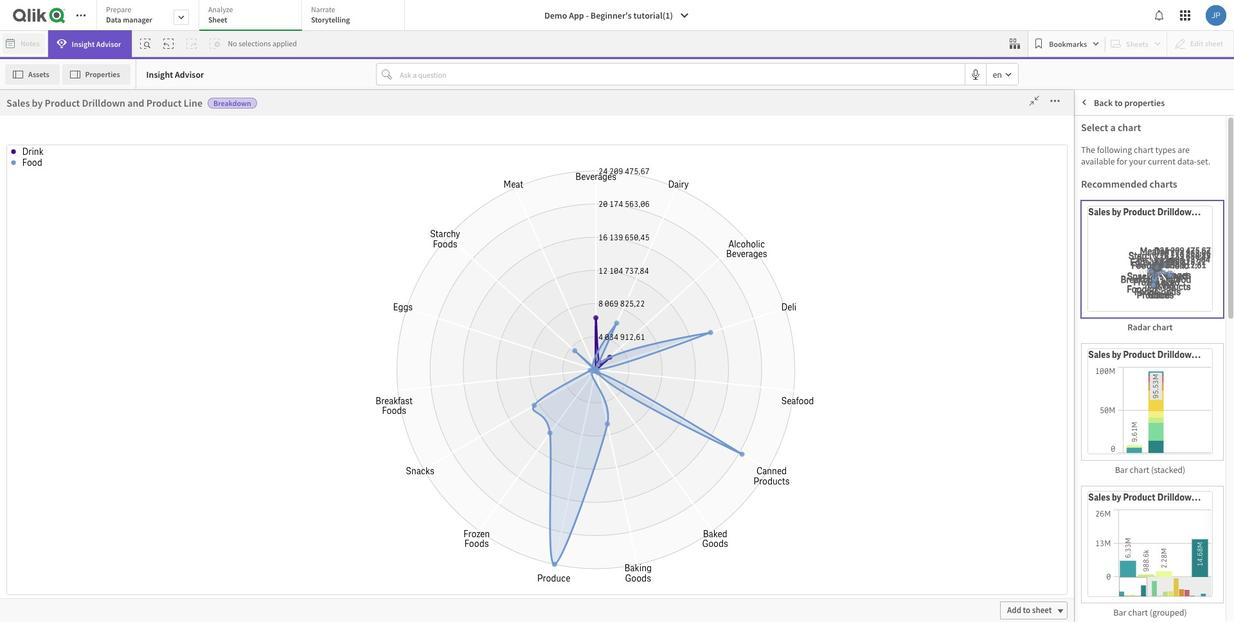 Task type: describe. For each thing, give the bounding box(es) containing it.
by right "cost"
[[526, 517, 537, 530]]

connects
[[632, 173, 690, 192]]

move image
[[1215, 241, 1228, 251]]

and inside now that you see how qlik sense connects all of your data, go ahead and explore this sheet by making selections in the filters above. clicking in charts is another way to make selections so give that a try too!
[[673, 193, 696, 212]]

sales by product drilldown and prod for radar chart
[[1088, 206, 1234, 218]]

clicking
[[676, 233, 726, 251]]

too!
[[736, 272, 761, 291]]

tutorial(1)
[[633, 10, 673, 21]]

(grouped)
[[1150, 607, 1187, 618]]

product down dimensions on the top of the page
[[1089, 240, 1120, 252]]

date
[[685, 519, 700, 528]]

clear
[[632, 507, 665, 526]]

(ytd)
[[595, 517, 619, 530]]

product right the invoices
[[574, 201, 609, 213]]

bar chart (stacked)
[[1115, 464, 1185, 476]]

from
[[690, 386, 719, 404]]

product inside application
[[1171, 140, 1209, 154]]

underline image
[[85, 94, 93, 102]]

breakdown for sales by product drilldown and product line
[[213, 98, 251, 108]]

sheet inside in the top right. navigate to a specific sheet by selecting the
[[801, 425, 836, 444]]

another
[[632, 253, 681, 271]]

sense
[[799, 154, 837, 172]]

bar for bar chart (grouped)
[[1113, 607, 1126, 618]]

product down bar chart (stacked)
[[1123, 492, 1156, 503]]

1 horizontal spatial insight
[[146, 68, 173, 80]]

group
[[1211, 140, 1234, 154]]

@ inside the note body text box
[[10, 156, 18, 167]]

above.
[[632, 233, 673, 251]]

1 vertical spatial of
[[512, 201, 521, 213]]

0 horizontal spatial add to sheet button
[[402, 467, 470, 485]]

rest
[[762, 332, 788, 350]]

top inside icon in the top right and selecting the sheet that you want to explore.
[[670, 468, 691, 486]]

year
[[661, 519, 675, 528]]

1 master items button from the left
[[0, 131, 66, 172]]

want
[[722, 487, 753, 506]]

step back image
[[164, 39, 174, 49]]

prepare
[[106, 4, 131, 14]]

the down icon
[[810, 468, 830, 486]]

chart left (stacked)
[[1130, 464, 1149, 476]]

master
[[12, 155, 35, 165]]

1 vertical spatial advisor
[[175, 68, 204, 80]]

prod for bar chart (stacked)
[[1216, 349, 1234, 361]]

breakdown for # of invoices by product drilldown and manager
[[662, 202, 700, 212]]

with
[[706, 332, 735, 350]]

by down bar chart (stacked)
[[1112, 492, 1121, 503]]

by up fields in the left top of the page
[[32, 96, 43, 109]]

right
[[693, 468, 723, 486]]

sum
[[1092, 345, 1108, 355]]

exit full screen image
[[1024, 94, 1045, 107]]

set
[[1076, 598, 1087, 609]]

chart
[[1100, 120, 1121, 132]]

icon in the top right and selecting the sheet that you want to explore.
[[632, 448, 833, 506]]

all
[[693, 173, 706, 192]]

product drilldown
[[1089, 240, 1160, 252]]

1 horizontal spatial charts
[[1150, 177, 1177, 190]]

treemap
[[1077, 362, 1117, 376]]

product left date at bottom
[[640, 517, 675, 530]]

navigate from sheet to sheet using the
[[632, 386, 809, 424]]

properties
[[85, 69, 120, 79]]

sheets
[[632, 352, 675, 370]]

*
[[1037, 598, 1041, 609]]

drilldown down properties
[[82, 96, 125, 109]]

properties button
[[62, 64, 130, 85]]

product treemap
[[1037, 362, 1117, 376]]

of inside continue to explore this app by interacting with the rest of the sheets
[[791, 332, 804, 350]]

charts inside now that you see how qlik sense connects all of your data, go ahead and explore this sheet by making selections in the filters above. clicking in charts is another way to make selections so give that a try too!
[[743, 233, 782, 251]]

smart search image
[[140, 39, 151, 49]]

italic image
[[67, 94, 75, 102]]

sheet inside icon in the top right and selecting the sheet that you want to explore.
[[632, 487, 667, 506]]

sheet inside now that you see how qlik sense connects all of your data, go ahead and explore this sheet by making selections in the filters above. clicking in charts is another way to make selections so give that a try too!
[[773, 193, 807, 212]]

so
[[632, 272, 647, 291]]

1 horizontal spatial add
[[693, 471, 707, 481]]

data,
[[755, 173, 785, 192]]

drilldown right "year"
[[677, 517, 721, 530]]

your inside the following chart types are available for your current data-set.
[[1129, 156, 1146, 167]]

no selections applied
[[228, 39, 297, 48]]

@ inside button
[[42, 65, 52, 80]]

drilldown up product line
[[1122, 240, 1160, 252]]

selecting inside icon in the top right and selecting the sheet that you want to explore.
[[751, 468, 807, 486]]

analyze
[[208, 4, 233, 14]]

selections down is
[[763, 253, 826, 271]]

* the data set contains negative or zero values that can
[[1037, 598, 1234, 609]]

bookmarks
[[1049, 39, 1087, 49]]

details image
[[539, 62, 565, 83]]

sales by product drilldown and product line
[[6, 96, 202, 109]]

the left rest
[[738, 332, 760, 350]]

by down recommended
[[1112, 206, 1121, 218]]

invoice inside average sales per invoice by product group application
[[1122, 140, 1156, 154]]

product left auto-
[[146, 96, 182, 109]]

app
[[569, 10, 584, 21]]

radar chart
[[1128, 321, 1173, 333]]

back to properties
[[1094, 97, 1165, 108]]

1 fields button from the left
[[0, 89, 66, 130]]

product down product drilldown
[[1089, 273, 1120, 285]]

in the top right. navigate to a specific sheet by selecting the
[[632, 406, 836, 466]]

product inside application
[[1037, 362, 1075, 376]]

the up clear
[[647, 468, 667, 486]]

advisor inside dropdown button
[[96, 39, 121, 49]]

back
[[1094, 97, 1113, 108]]

1 vertical spatial line
[[1122, 273, 1139, 285]]

master items
[[12, 155, 55, 165]]

chart up average sales per invoice by product group on the right top
[[1118, 121, 1141, 134]]

insight advisor button
[[48, 30, 132, 57]]

the inside the following chart types are available for your current data-set.
[[1081, 144, 1095, 156]]

1 horizontal spatial add to sheet button
[[686, 467, 753, 485]]

narrate storytelling
[[311, 4, 350, 24]]

2 horizontal spatial add
[[1007, 605, 1021, 616]]

no
[[228, 39, 237, 48]]

data-
[[1177, 156, 1197, 167]]

current
[[1148, 156, 1176, 167]]

go
[[788, 173, 804, 192]]

continue
[[632, 312, 691, 331]]

Note Body text field
[[10, 146, 606, 506]]

-
[[586, 10, 589, 21]]

give
[[650, 272, 676, 291]]

in inside in the top right. navigate to a specific sheet by selecting the
[[775, 406, 786, 424]]

the inside now that you see how qlik sense connects all of your data, go ahead and explore this sheet by making selections in the filters above. clicking in charts is another way to make selections so give that a try too!
[[761, 213, 781, 232]]

demo app - beginner's tutorial(1)
[[544, 10, 673, 21]]

chart inside the following chart types are available for your current data-set.
[[1134, 144, 1154, 156]]

explore inside now that you see how qlik sense connects all of your data, go ahead and explore this sheet by making selections in the filters above. clicking in charts is another way to make selections so give that a try too!
[[699, 193, 744, 212]]

move image
[[1215, 274, 1228, 284]]

negative
[[1123, 598, 1154, 609]]

qlik
[[771, 154, 796, 172]]

en
[[993, 68, 1002, 80]]

0 horizontal spatial invoice
[[539, 517, 571, 530]]

to inside navigate from sheet to sheet using the
[[759, 386, 771, 404]]

average sales per invoice by product group
[[1037, 140, 1234, 154]]

fields
[[24, 113, 43, 123]]

the up right
[[709, 448, 729, 466]]

drilldown down connects in the right top of the page
[[611, 201, 655, 213]]

analysis for analysis type
[[1081, 156, 1117, 168]]

the inside navigate from sheet to sheet using the
[[669, 406, 689, 424]]

invoices
[[523, 201, 559, 213]]

by inside now that you see how qlik sense connects all of your data, go ahead and explore this sheet by making selections in the filters above. clicking in charts is another way to make selections so give that a try too!
[[810, 193, 825, 212]]

0 horizontal spatial add to sheet
[[409, 471, 454, 481]]

interacting
[[632, 332, 703, 350]]

small image for product drilldown
[[1199, 242, 1207, 250]]

using
[[632, 406, 666, 424]]

see
[[717, 154, 739, 172]]

#
[[505, 201, 510, 213]]

2 horizontal spatial add to sheet button
[[1000, 602, 1068, 620]]

toggle formatting image
[[67, 67, 78, 78]]

chart left or
[[1128, 607, 1148, 618]]

dimensions
[[1081, 212, 1133, 225]]

selections up the clicking
[[681, 213, 744, 232]]

chart type radar chart
[[1100, 120, 1146, 143]]

now
[[632, 154, 662, 172]]



Task type: vqa. For each thing, say whether or not it's contained in the screenshot.
following
yes



Task type: locate. For each thing, give the bounding box(es) containing it.
0 horizontal spatial add
[[409, 471, 424, 481]]

product down recommended charts
[[1123, 206, 1156, 218]]

prod
[[1216, 206, 1234, 218], [1216, 349, 1234, 361], [1216, 492, 1234, 503]]

your
[[1129, 156, 1146, 167], [724, 173, 752, 192], [668, 507, 695, 526]]

app
[[789, 312, 812, 331]]

0 vertical spatial of
[[709, 173, 722, 192]]

data
[[106, 15, 121, 24]]

2 master items button from the left
[[1, 131, 66, 172]]

0 vertical spatial charts
[[1150, 177, 1177, 190]]

1 horizontal spatial the
[[1081, 144, 1095, 156]]

1 sales by product drilldown and prod from the top
[[1088, 206, 1234, 218]]

that up 'year to date'
[[670, 487, 694, 506]]

2 fields button from the left
[[1, 89, 66, 130]]

2 vertical spatial your
[[668, 507, 695, 526]]

radar inside "chart type radar chart"
[[1100, 132, 1123, 143]]

narrate
[[311, 4, 335, 14]]

right.
[[632, 425, 665, 444]]

0 vertical spatial navigate
[[632, 386, 687, 404]]

you inside icon in the top right and selecting the sheet that you want to explore.
[[697, 487, 720, 506]]

product treemap * the data set contains negative or zero values that cannot be shown in this chart. application
[[1030, 355, 1234, 616]]

bar right set
[[1113, 607, 1126, 618]]

0 vertical spatial a
[[1110, 121, 1116, 134]]

selections down 'want'
[[698, 507, 761, 526]]

bar left (stacked)
[[1115, 464, 1128, 476]]

0 horizontal spatial insight advisor
[[72, 39, 121, 49]]

charts up the make
[[743, 233, 782, 251]]

0 horizontal spatial radar
[[1100, 132, 1123, 143]]

you down right
[[697, 487, 720, 506]]

0 vertical spatial analysis
[[1081, 97, 1113, 109]]

0 vertical spatial invoice
[[1122, 140, 1156, 154]]

1 vertical spatial small image
[[1212, 346, 1220, 354]]

manager
[[123, 15, 152, 24]]

now that you see how qlik sense connects all of your data, go ahead and explore this sheet by making selections in the filters above. clicking in charts is another way to make selections so give that a try too!
[[632, 154, 837, 291]]

of right #
[[512, 201, 521, 213]]

breakdown
[[213, 98, 251, 108], [1081, 175, 1124, 186], [662, 202, 700, 212]]

a down the icons
[[741, 425, 748, 444]]

type right chart
[[1123, 120, 1140, 132]]

toggle formatting element
[[62, 62, 88, 83]]

0 vertical spatial type
[[1123, 120, 1140, 132]]

a left try in the right top of the page
[[706, 272, 713, 291]]

drilldown
[[82, 96, 125, 109], [611, 201, 655, 213], [1157, 206, 1197, 218], [1122, 240, 1160, 252], [1157, 349, 1197, 361], [1157, 492, 1197, 503], [677, 517, 721, 530]]

how
[[741, 154, 769, 172]]

analysis down per
[[1081, 156, 1117, 168]]

0 horizontal spatial a
[[706, 272, 713, 291]]

explore inside continue to explore this app by interacting with the rest of the sheets
[[711, 312, 758, 331]]

1 vertical spatial navigate
[[668, 425, 722, 444]]

selecting inside clear your selections by selecting the
[[632, 530, 688, 549]]

beginner's
[[591, 10, 632, 21]]

items
[[36, 155, 55, 165]]

Note title text field
[[10, 125, 606, 146]]

set.
[[1197, 156, 1210, 167]]

type for analysis
[[1119, 156, 1139, 168]]

0 horizontal spatial the
[[1043, 598, 1056, 609]]

0 vertical spatial sales by product drilldown and prod
[[1088, 206, 1234, 218]]

navigate inside navigate from sheet to sheet using the
[[632, 386, 687, 404]]

3 prod from the top
[[1216, 492, 1234, 503]]

breakdown down no
[[213, 98, 251, 108]]

the inside application
[[1043, 598, 1056, 609]]

prod for bar chart (grouped)
[[1216, 492, 1234, 503]]

0 vertical spatial radar
[[1100, 132, 1123, 143]]

1 vertical spatial breakdown
[[1081, 175, 1124, 186]]

cost
[[505, 517, 524, 530]]

analysis up select
[[1081, 97, 1113, 109]]

insight advisor down step back icon
[[146, 68, 204, 80]]

analysis type
[[1081, 156, 1139, 168]]

your down see
[[724, 173, 752, 192]]

in inside icon in the top right and selecting the sheet that you want to explore.
[[632, 468, 644, 486]]

sales by product drilldown and prod for bar chart (stacked)
[[1088, 349, 1234, 361]]

values
[[1182, 598, 1206, 609]]

0 horizontal spatial your
[[668, 507, 695, 526]]

select
[[1081, 121, 1108, 134]]

0 vertical spatial the
[[1081, 144, 1095, 156]]

to inside now that you see how qlik sense connects all of your data, go ahead and explore this sheet by making selections in the filters above. clicking in charts is another way to make selections so give that a try too!
[[711, 253, 724, 271]]

prod for radar chart
[[1216, 206, 1234, 218]]

radar up following
[[1100, 132, 1123, 143]]

1 vertical spatial prod
[[1216, 349, 1234, 361]]

recommended charts
[[1081, 177, 1177, 190]]

1 vertical spatial you
[[697, 487, 720, 506]]

1 horizontal spatial @
[[42, 65, 52, 80]]

product left underline image
[[45, 96, 80, 109]]

that inside icon in the top right and selecting the sheet that you want to explore.
[[670, 487, 694, 506]]

drilldown down radar chart
[[1157, 349, 1197, 361]]

2 vertical spatial of
[[791, 332, 804, 350]]

product left treemap
[[1037, 362, 1075, 376]]

1 horizontal spatial small image
[[1212, 346, 1220, 354]]

application
[[0, 0, 1234, 622], [623, 133, 847, 616]]

small image for sales
[[1212, 346, 1220, 354]]

breakdown up making
[[662, 202, 700, 212]]

1 vertical spatial explore
[[711, 312, 758, 331]]

2 vertical spatial prod
[[1216, 492, 1234, 503]]

by inside continue to explore this app by interacting with the rest of the sheets
[[815, 312, 830, 331]]

1 vertical spatial this
[[761, 312, 786, 331]]

type inside "chart type radar chart"
[[1123, 120, 1140, 132]]

radar
[[1100, 132, 1123, 143], [1128, 321, 1151, 333]]

0 vertical spatial breakdown
[[213, 98, 251, 108]]

1 vertical spatial top
[[670, 468, 691, 486]]

manager
[[676, 201, 714, 213]]

the left filters in the top right of the page
[[761, 213, 781, 232]]

your right clear
[[668, 507, 695, 526]]

by inside clear your selections by selecting the
[[764, 507, 778, 526]]

for
[[1117, 156, 1127, 167]]

continue to explore this app by interacting with the rest of the sheets
[[632, 312, 830, 370]]

selections
[[239, 39, 271, 48], [681, 213, 744, 232], [763, 253, 826, 271], [698, 507, 761, 526]]

1 horizontal spatial top
[[812, 406, 833, 424]]

0 horizontal spatial @
[[10, 156, 18, 167]]

line left auto-
[[184, 96, 202, 109]]

bar chart (grouped)
[[1113, 607, 1187, 618]]

properties
[[1124, 97, 1165, 108], [1115, 97, 1155, 109]]

analysis
[[228, 104, 264, 117]]

that up connects in the right top of the page
[[665, 154, 689, 172]]

navigate down navigate from sheet to sheet using the
[[668, 425, 722, 444]]

back image
[[10, 67, 21, 78]]

2 sales by product drilldown and prod from the top
[[1088, 349, 1234, 361]]

in
[[747, 213, 758, 232], [729, 233, 740, 251], [775, 406, 786, 424], [632, 468, 644, 486]]

is
[[785, 233, 795, 251]]

auto layout image
[[1081, 127, 1091, 137]]

1 vertical spatial selecting
[[751, 468, 807, 486]]

product down radar chart
[[1123, 349, 1156, 361]]

navigate inside in the top right. navigate to a specific sheet by selecting the
[[668, 425, 722, 444]]

cancel
[[1027, 105, 1053, 116]]

of
[[709, 173, 722, 192], [512, 201, 521, 213], [791, 332, 804, 350]]

0 vertical spatial insight advisor
[[72, 39, 121, 49]]

0 horizontal spatial top
[[670, 468, 691, 486]]

your inside clear your selections by selecting the
[[668, 507, 695, 526]]

radar right measures
[[1128, 321, 1151, 333]]

add to sheet
[[409, 471, 454, 481], [693, 471, 737, 481], [1007, 605, 1052, 616]]

this down data,
[[747, 193, 770, 212]]

Search assets text field
[[66, 91, 193, 114]]

insight up toggle formatting element
[[72, 39, 95, 49]]

insight advisor inside dropdown button
[[72, 39, 121, 49]]

chart inside "chart type radar chart"
[[1125, 132, 1146, 143]]

the down app
[[807, 332, 829, 350]]

0 vertical spatial top
[[812, 406, 833, 424]]

top inside in the top right. navigate to a specific sheet by selecting the
[[812, 406, 833, 424]]

advisor up auto-
[[175, 68, 204, 80]]

invoice
[[1122, 140, 1156, 154], [539, 517, 571, 530]]

chart right measures
[[1152, 321, 1173, 333]]

0 vertical spatial small image
[[1199, 242, 1207, 250]]

0 horizontal spatial of
[[512, 201, 521, 213]]

type for chart
[[1123, 120, 1140, 132]]

the right using
[[669, 406, 689, 424]]

this inside continue to explore this app by interacting with the rest of the sheets
[[761, 312, 786, 331]]

bar
[[1115, 464, 1128, 476], [1113, 607, 1126, 618]]

of down app
[[791, 332, 804, 350]]

more image
[[1045, 94, 1065, 107]]

the down auto layout icon
[[1081, 144, 1095, 156]]

the inside clear your selections by selecting the
[[691, 530, 711, 549]]

1 vertical spatial a
[[706, 272, 713, 291]]

0 vertical spatial line
[[184, 96, 202, 109]]

line down product drilldown
[[1122, 273, 1139, 285]]

by right sum
[[1112, 349, 1121, 361]]

Ask a question text field
[[397, 64, 965, 85]]

product up data-
[[1171, 140, 1209, 154]]

2 vertical spatial a
[[741, 425, 748, 444]]

sales by product drilldown and prod down recommended charts
[[1088, 206, 1234, 218]]

0 horizontal spatial advisor
[[96, 39, 121, 49]]

insight
[[72, 39, 95, 49], [146, 68, 173, 80]]

0 vertical spatial selecting
[[650, 448, 706, 466]]

@ left items
[[10, 156, 18, 167]]

1 vertical spatial type
[[1119, 156, 1139, 168]]

collapse element
[[565, 62, 591, 83]]

by down explore.
[[764, 507, 778, 526]]

the down date at bottom
[[691, 530, 711, 549]]

cancel button
[[1016, 100, 1064, 121]]

1 horizontal spatial add to sheet
[[693, 471, 737, 481]]

demo
[[544, 10, 567, 21]]

0 vertical spatial you
[[692, 154, 715, 172]]

insight advisor down data
[[72, 39, 121, 49]]

1 horizontal spatial a
[[741, 425, 748, 444]]

(stacked)
[[1151, 464, 1185, 476]]

that left can at right
[[1207, 598, 1223, 609]]

1 horizontal spatial radar
[[1128, 321, 1151, 333]]

sheet
[[208, 15, 227, 24]]

analysis for analysis properties
[[1081, 97, 1113, 109]]

applied
[[273, 39, 297, 48]]

2 prod from the top
[[1216, 349, 1234, 361]]

average
[[1037, 140, 1075, 154]]

sales by product drilldown and prod down radar chart
[[1088, 349, 1234, 361]]

sum button
[[1082, 340, 1118, 361]]

by right app
[[815, 312, 830, 331]]

sheet
[[773, 193, 807, 212], [722, 386, 756, 404], [774, 386, 809, 404], [801, 425, 836, 444], [434, 471, 454, 481], [718, 471, 737, 481], [632, 487, 667, 506], [1032, 605, 1052, 616]]

selecting up explore.
[[751, 468, 807, 486]]

0 vertical spatial @
[[42, 65, 52, 80]]

type
[[1123, 120, 1140, 132], [1119, 156, 1139, 168]]

top up icon
[[812, 406, 833, 424]]

1 vertical spatial bar
[[1113, 607, 1126, 618]]

2 horizontal spatial your
[[1129, 156, 1146, 167]]

top left right
[[670, 468, 691, 486]]

a right select
[[1110, 121, 1116, 134]]

2 horizontal spatial a
[[1110, 121, 1116, 134]]

you inside now that you see how qlik sense connects all of your data, go ahead and explore this sheet by making selections in the filters above. clicking in charts is another way to make selections so give that a try too!
[[692, 154, 715, 172]]

drilldown down (stacked)
[[1157, 492, 1197, 503]]

1 horizontal spatial advisor
[[175, 68, 204, 80]]

1 vertical spatial radar
[[1128, 321, 1151, 333]]

0 vertical spatial insight
[[72, 39, 95, 49]]

1 analysis from the top
[[1081, 97, 1113, 109]]

0 horizontal spatial breakdown
[[213, 98, 251, 108]]

help image
[[1219, 159, 1228, 168]]

1 horizontal spatial breakdown
[[662, 202, 700, 212]]

bar for bar chart (stacked)
[[1115, 464, 1128, 476]]

this
[[747, 193, 770, 212], [761, 312, 786, 331]]

1 vertical spatial insight
[[146, 68, 173, 80]]

bold image
[[49, 94, 57, 102]]

auto-analysis
[[204, 104, 264, 117]]

by down right.
[[632, 448, 647, 466]]

0 vertical spatial bar
[[1115, 464, 1128, 476]]

of right all
[[709, 173, 722, 192]]

1 horizontal spatial line
[[1122, 273, 1139, 285]]

clear your selections by selecting the
[[632, 507, 778, 549]]

1 horizontal spatial of
[[709, 173, 722, 192]]

advisor down data
[[96, 39, 121, 49]]

1 vertical spatial the
[[1043, 598, 1056, 609]]

to inside continue to explore this app by interacting with the rest of the sheets
[[694, 312, 708, 331]]

2 horizontal spatial breakdown
[[1081, 175, 1124, 186]]

breakdown down available
[[1081, 175, 1124, 186]]

small image
[[1199, 242, 1207, 250], [1212, 346, 1220, 354]]

average sales per invoice by product group application
[[1030, 133, 1234, 350]]

insight advisor
[[72, 39, 121, 49], [146, 68, 204, 80]]

@
[[42, 65, 52, 80], [10, 156, 18, 167]]

making
[[632, 213, 678, 232]]

and
[[127, 96, 144, 109], [673, 193, 696, 212], [657, 201, 674, 213], [1199, 206, 1214, 218], [1199, 349, 1214, 361], [725, 468, 749, 486], [1199, 492, 1214, 503], [621, 517, 638, 530]]

tab list
[[96, 0, 409, 32]]

selections inside clear your selections by selecting the
[[698, 507, 761, 526]]

prepare data manager
[[106, 4, 152, 24]]

1 vertical spatial your
[[724, 173, 752, 192]]

recommended
[[1081, 177, 1148, 190]]

insight inside dropdown button
[[72, 39, 95, 49]]

analysis properties
[[1081, 97, 1155, 109]]

select a chart
[[1081, 121, 1141, 134]]

@ left toggle formatting icon
[[42, 65, 52, 80]]

advisor
[[96, 39, 121, 49], [175, 68, 204, 80]]

0 horizontal spatial line
[[184, 96, 202, 109]]

@ button
[[37, 62, 57, 83]]

0 horizontal spatial insight
[[72, 39, 95, 49]]

2 horizontal spatial add to sheet
[[1007, 605, 1052, 616]]

selecting inside in the top right. navigate to a specific sheet by selecting the
[[650, 448, 706, 466]]

invoice up for
[[1122, 140, 1156, 154]]

specific
[[751, 425, 798, 444]]

that inside application
[[1207, 598, 1223, 609]]

can
[[1224, 598, 1234, 609]]

the following chart types are available for your current data-set.
[[1081, 144, 1210, 167]]

navigate up using
[[632, 386, 687, 404]]

analyze sheet
[[208, 4, 233, 24]]

3 sales by product drilldown and prod from the top
[[1088, 492, 1234, 503]]

by inside in the top right. navigate to a specific sheet by selecting the
[[632, 448, 647, 466]]

0 vertical spatial advisor
[[96, 39, 121, 49]]

assets
[[28, 69, 49, 79]]

sales by product drilldown and prod for bar chart (grouped)
[[1088, 492, 1234, 503]]

invoice left date
[[539, 517, 571, 530]]

try
[[716, 272, 733, 291]]

1 vertical spatial analysis
[[1081, 156, 1117, 168]]

explore up with
[[711, 312, 758, 331]]

the right the *
[[1043, 598, 1056, 609]]

the up specific
[[789, 406, 809, 424]]

you up all
[[692, 154, 715, 172]]

by right the invoices
[[561, 201, 572, 213]]

0 vertical spatial explore
[[699, 193, 744, 212]]

charts down current
[[1150, 177, 1177, 190]]

1 prod from the top
[[1216, 206, 1234, 218]]

of inside now that you see how qlik sense connects all of your data, go ahead and explore this sheet by making selections in the filters above. clicking in charts is another way to make selections so give that a try too!
[[709, 173, 722, 192]]

0 vertical spatial prod
[[1216, 206, 1234, 218]]

2 horizontal spatial of
[[791, 332, 804, 350]]

2 vertical spatial breakdown
[[662, 202, 700, 212]]

this up rest
[[761, 312, 786, 331]]

2 vertical spatial sales by product drilldown and prod
[[1088, 492, 1234, 503]]

this inside now that you see how qlik sense connects all of your data, go ahead and explore this sheet by making selections in the filters above. clicking in charts is another way to make selections so give that a try too!
[[747, 193, 770, 212]]

chart
[[1118, 121, 1141, 134], [1125, 132, 1146, 143], [1134, 144, 1154, 156], [1152, 321, 1173, 333], [1130, 464, 1149, 476], [1128, 607, 1148, 618]]

contains
[[1089, 598, 1121, 609]]

demo app - beginner's tutorial(1) button
[[537, 5, 697, 26]]

tab list containing prepare
[[96, 0, 409, 32]]

assets button
[[5, 64, 60, 85]]

1 horizontal spatial invoice
[[1122, 140, 1156, 154]]

0 vertical spatial your
[[1129, 156, 1146, 167]]

# of invoices by product drilldown and manager
[[505, 201, 714, 213]]

type down average sales per invoice by product group on the right top
[[1119, 156, 1139, 168]]

data
[[1058, 598, 1075, 609]]

menu
[[66, 395, 184, 622]]

2 vertical spatial selecting
[[632, 530, 688, 549]]

you
[[692, 154, 715, 172], [697, 487, 720, 506]]

2 analysis from the top
[[1081, 156, 1117, 168]]

chart up the following chart types are available for your current data-set.
[[1125, 132, 1146, 143]]

auto-
[[204, 104, 228, 117]]

available
[[1081, 156, 1115, 167]]

selections right no
[[239, 39, 271, 48]]

by up filters in the top right of the page
[[810, 193, 825, 212]]

0 horizontal spatial small image
[[1199, 242, 1207, 250]]

selections tool image
[[1010, 39, 1020, 49]]

following
[[1097, 144, 1132, 156]]

insight down step back icon
[[146, 68, 173, 80]]

sales inside application
[[1077, 140, 1102, 154]]

to inside icon in the top right and selecting the sheet that you want to explore.
[[756, 487, 769, 506]]

1 vertical spatial insight advisor
[[146, 68, 204, 80]]

drilldown down data-
[[1157, 206, 1197, 218]]

1 vertical spatial invoice
[[539, 517, 571, 530]]

your inside now that you see how qlik sense connects all of your data, go ahead and explore this sheet by making selections in the filters above. clicking in charts is another way to make selections so give that a try too!
[[724, 173, 752, 192]]

by inside application
[[1158, 140, 1169, 154]]

bookmarks button
[[1031, 33, 1102, 54]]

add
[[409, 471, 424, 481], [693, 471, 707, 481], [1007, 605, 1021, 616]]

storytelling
[[311, 15, 350, 24]]

0 vertical spatial this
[[747, 193, 770, 212]]

1 horizontal spatial insight advisor
[[146, 68, 204, 80]]

1 horizontal spatial your
[[724, 173, 752, 192]]

0 horizontal spatial charts
[[743, 233, 782, 251]]

a inside now that you see how qlik sense connects all of your data, go ahead and explore this sheet by making selections in the filters above. clicking in charts is another way to make selections so give that a try too!
[[706, 272, 713, 291]]

1 vertical spatial @
[[10, 156, 18, 167]]

your down average sales per invoice by product group on the right top
[[1129, 156, 1146, 167]]

james peterson image
[[1206, 5, 1226, 26]]

and inside icon in the top right and selecting the sheet that you want to explore.
[[725, 468, 749, 486]]

chart left types
[[1134, 144, 1154, 156]]

selecting down "year"
[[632, 530, 688, 549]]

a inside in the top right. navigate to a specific sheet by selecting the
[[741, 425, 748, 444]]

explore down all
[[699, 193, 744, 212]]

1 vertical spatial charts
[[743, 233, 782, 251]]

1 vertical spatial sales by product drilldown and prod
[[1088, 349, 1234, 361]]

by up current
[[1158, 140, 1169, 154]]

that down way
[[678, 272, 703, 291]]

to inside in the top right. navigate to a specific sheet by selecting the
[[725, 425, 738, 444]]

year to date
[[661, 519, 700, 528]]



